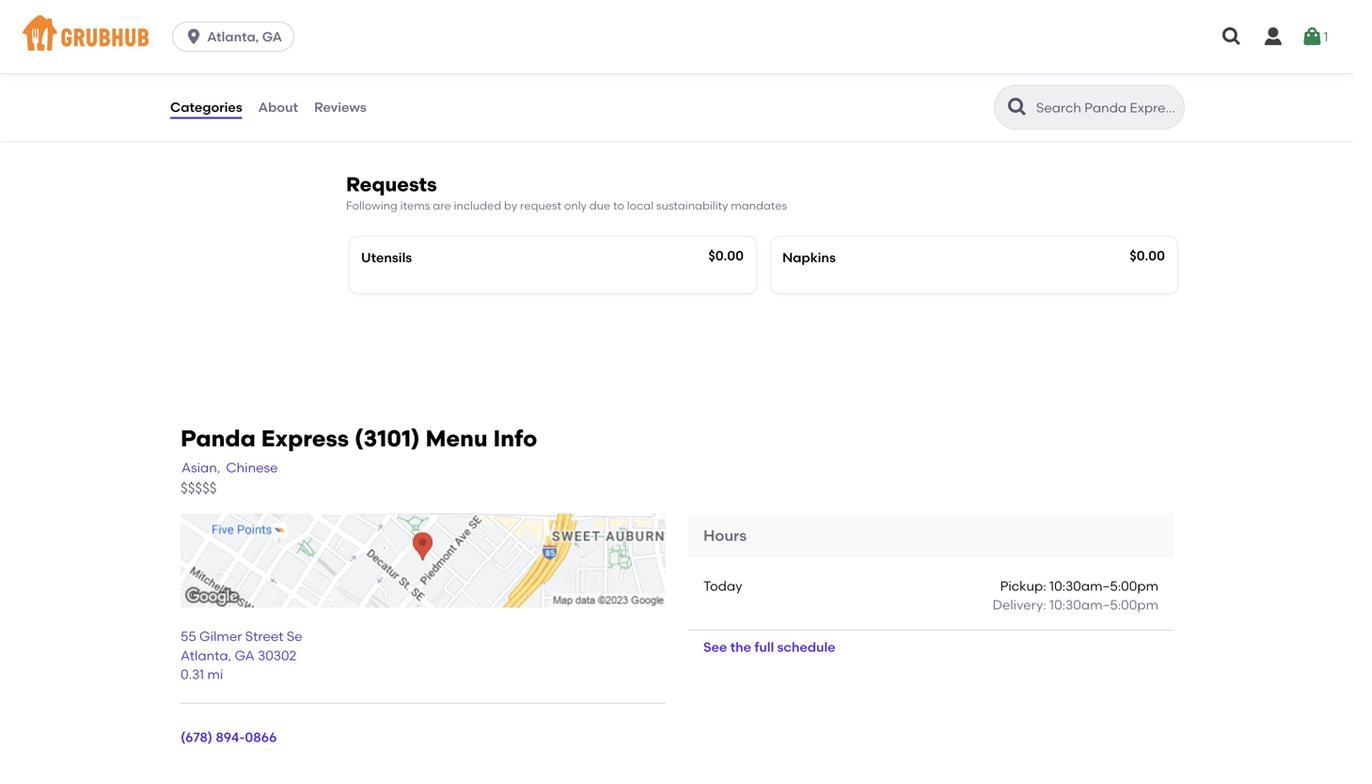 Task type: locate. For each thing, give the bounding box(es) containing it.
ga inside 55 gilmer street se atlanta , ga 30302 0.31 mi
[[235, 648, 255, 664]]

tray
[[502, 50, 529, 66], [923, 50, 950, 66], [408, 69, 436, 85], [830, 69, 857, 85]]

your choice of 3 party tray entrees, 3 party tray sides, fortune cookies button
[[350, 11, 756, 133]]

2 your from the left
[[782, 50, 810, 66]]

cookies
[[532, 69, 583, 85], [953, 69, 1004, 85]]

0 horizontal spatial svg image
[[184, 27, 203, 46]]

1 horizontal spatial sides,
[[860, 69, 897, 85]]

your choice of 4 party tray entrees, 4 party tray sides, fortune cookies
[[782, 50, 1004, 85]]

0 horizontal spatial requests
[[169, 112, 228, 128]]

cookies for your choice of 4 party tray entrees, 4 party tray sides, fortune cookies
[[953, 69, 1004, 85]]

fortune for 3
[[479, 69, 528, 85]]

1 horizontal spatial ga
[[262, 29, 282, 45]]

0 horizontal spatial ga
[[235, 648, 255, 664]]

more
[[169, 35, 202, 51]]

2 10:30am–5:00pm from the top
[[1050, 597, 1159, 613]]

by
[[504, 199, 517, 213]]

0 horizontal spatial 4
[[782, 69, 790, 85]]

1 horizontal spatial svg image
[[1221, 25, 1243, 48]]

request
[[520, 199, 561, 213]]

menu
[[426, 425, 488, 452]]

about
[[258, 99, 298, 115]]

svg image inside "1" button
[[1301, 25, 1324, 48]]

svg image left "1" button at the right of the page
[[1221, 25, 1243, 48]]

pickup: 10:30am–5:00pm delivery: 10:30am–5:00pm
[[993, 578, 1159, 613]]

30302
[[258, 648, 297, 664]]

55
[[181, 629, 196, 645]]

atlanta,
[[207, 29, 259, 45]]

0 horizontal spatial svg image
[[1262, 25, 1285, 48]]

your
[[361, 50, 389, 66], [782, 50, 810, 66]]

choice inside your choice of 4 party tray entrees, 4 party tray sides, fortune cookies
[[813, 50, 857, 66]]

requests down catering on the left top of page
[[169, 112, 228, 128]]

cookies inside your choice of 3 party tray entrees, 3 party tray sides, fortune cookies
[[532, 69, 583, 85]]

2 svg image from the left
[[1301, 25, 1324, 48]]

1 horizontal spatial requests
[[346, 173, 437, 197]]

atlanta
[[181, 648, 228, 664]]

4
[[875, 50, 883, 66], [782, 69, 790, 85]]

0 horizontal spatial sides,
[[439, 69, 476, 85]]

pickup:
[[1000, 578, 1046, 594]]

1 entrees, from the left
[[532, 50, 583, 66]]

2 sides, from the left
[[860, 69, 897, 85]]

requests
[[169, 112, 228, 128], [346, 173, 437, 197]]

fortune
[[479, 69, 528, 85], [901, 69, 950, 85]]

0 vertical spatial ga
[[262, 29, 282, 45]]

1 vertical spatial requests
[[346, 173, 437, 197]]

0 horizontal spatial entrees,
[[532, 50, 583, 66]]

fortune inside your choice of 3 party tray entrees, 3 party tray sides, fortune cookies
[[479, 69, 528, 85]]

fortune inside your choice of 4 party tray entrees, 4 party tray sides, fortune cookies
[[901, 69, 950, 85]]

ga right 'atlanta,'
[[262, 29, 282, 45]]

1 10:30am–5:00pm from the top
[[1050, 578, 1159, 594]]

choice inside your choice of 3 party tray entrees, 3 party tray sides, fortune cookies
[[392, 50, 435, 66]]

2 of from the left
[[860, 50, 872, 66]]

entrees,
[[532, 50, 583, 66], [953, 50, 1004, 66]]

1 vertical spatial 10:30am–5:00pm
[[1050, 597, 1159, 613]]

cookies inside your choice of 4 party tray entrees, 4 party tray sides, fortune cookies
[[953, 69, 1004, 85]]

0 horizontal spatial your
[[361, 50, 389, 66]]

Search Panda Express (3101) search field
[[1034, 99, 1178, 117]]

$0.00
[[708, 248, 744, 264], [1130, 248, 1165, 264]]

2 $0.00 from the left
[[1130, 248, 1165, 264]]

1 svg image from the left
[[1262, 25, 1285, 48]]

0 horizontal spatial $0.00
[[708, 248, 744, 264]]

utensils
[[361, 250, 412, 266]]

see the full schedule button
[[688, 631, 851, 665]]

atlanta, ga button
[[172, 22, 302, 52]]

1 horizontal spatial choice
[[813, 50, 857, 66]]

svg image inside atlanta, ga button
[[184, 27, 203, 46]]

svg image
[[1262, 25, 1285, 48], [1301, 25, 1324, 48]]

1 cookies from the left
[[532, 69, 583, 85]]

0 horizontal spatial cookies
[[532, 69, 583, 85]]

1 vertical spatial ga
[[235, 648, 255, 664]]

gilmer
[[199, 629, 242, 645]]

hours
[[703, 527, 747, 545]]

1 horizontal spatial fortune
[[901, 69, 950, 85]]

2 cookies from the left
[[953, 69, 1004, 85]]

sides, inside your choice of 3 party tray entrees, 3 party tray sides, fortune cookies
[[439, 69, 476, 85]]

due
[[589, 199, 610, 213]]

sustainability
[[656, 199, 728, 213]]

ga inside button
[[262, 29, 282, 45]]

1 sides, from the left
[[439, 69, 476, 85]]

1 horizontal spatial svg image
[[1301, 25, 1324, 48]]

894-
[[216, 730, 245, 746]]

schedule
[[777, 640, 836, 656]]

mi
[[207, 667, 223, 683]]

local
[[627, 199, 654, 213]]

full
[[755, 640, 774, 656]]

choice
[[392, 50, 435, 66], [813, 50, 857, 66]]

0 horizontal spatial choice
[[392, 50, 435, 66]]

1 horizontal spatial 4
[[875, 50, 883, 66]]

entrees, inside your choice of 3 party tray entrees, 3 party tray sides, fortune cookies
[[532, 50, 583, 66]]

0 vertical spatial requests
[[169, 112, 228, 128]]

asian, button
[[181, 458, 221, 479]]

1 of from the left
[[438, 50, 451, 66]]

2 fortune from the left
[[901, 69, 950, 85]]

1 horizontal spatial cookies
[[953, 69, 1004, 85]]

your inside your choice of 3 party tray entrees, 3 party tray sides, fortune cookies
[[361, 50, 389, 66]]

svg image left 'atlanta,'
[[184, 27, 203, 46]]

10:30am–5:00pm right delivery:
[[1050, 597, 1159, 613]]

1 horizontal spatial 3
[[454, 50, 462, 66]]

10:30am–5:00pm right 'pickup:' on the bottom
[[1050, 578, 1159, 594]]

express
[[261, 425, 349, 452]]

10:30am–5:00pm
[[1050, 578, 1159, 594], [1050, 597, 1159, 613]]

of inside your choice of 4 party tray entrees, 4 party tray sides, fortune cookies
[[860, 50, 872, 66]]

1 horizontal spatial of
[[860, 50, 872, 66]]

1 vertical spatial 3
[[361, 69, 369, 85]]

1 fortune from the left
[[479, 69, 528, 85]]

1 vertical spatial 4
[[782, 69, 790, 85]]

0 vertical spatial 4
[[875, 50, 883, 66]]

see the full schedule
[[703, 640, 836, 656]]

1 horizontal spatial $0.00
[[1130, 248, 1165, 264]]

of for 4
[[860, 50, 872, 66]]

entrees, inside your choice of 4 party tray entrees, 4 party tray sides, fortune cookies
[[953, 50, 1004, 66]]

party
[[465, 50, 499, 66], [886, 50, 920, 66], [372, 69, 405, 85], [793, 69, 827, 85]]

svg image
[[1221, 25, 1243, 48], [184, 27, 203, 46]]

your choice of 4 party tray entrees, 4 party tray sides, fortune cookies button
[[771, 11, 1177, 133]]

panda
[[181, 425, 256, 452]]

included
[[454, 199, 501, 213]]

mandates
[[731, 199, 787, 213]]

1 your from the left
[[361, 50, 389, 66]]

0 horizontal spatial fortune
[[479, 69, 528, 85]]

$0.00 for napkins
[[1130, 248, 1165, 264]]

entrees, for your choice of 3 party tray entrees, 3 party tray sides, fortune cookies
[[532, 50, 583, 66]]

choice for 4
[[813, 50, 857, 66]]

of
[[438, 50, 451, 66], [860, 50, 872, 66]]

appetizers and more
[[169, 16, 266, 51]]

entrees, for your choice of 4 party tray entrees, 4 party tray sides, fortune cookies
[[953, 50, 1004, 66]]

requests up the following
[[346, 173, 437, 197]]

0 vertical spatial 10:30am–5:00pm
[[1050, 578, 1159, 594]]

sides, for 4
[[860, 69, 897, 85]]

requests for requests following items are included by request only due to local sustainability mandates
[[346, 173, 437, 197]]

1 horizontal spatial your
[[782, 50, 810, 66]]

requests inside requests following items are included by request only due to local sustainability mandates
[[346, 173, 437, 197]]

items
[[400, 199, 430, 213]]

0 horizontal spatial of
[[438, 50, 451, 66]]

3
[[454, 50, 462, 66], [361, 69, 369, 85]]

main navigation navigation
[[0, 0, 1354, 73]]

your inside your choice of 4 party tray entrees, 4 party tray sides, fortune cookies
[[782, 50, 810, 66]]

ga
[[262, 29, 282, 45], [235, 648, 255, 664]]

reviews
[[314, 99, 367, 115]]

2 choice from the left
[[813, 50, 857, 66]]

and
[[240, 16, 266, 31]]

2 entrees, from the left
[[953, 50, 1004, 66]]

1 horizontal spatial entrees,
[[953, 50, 1004, 66]]

ga right ,
[[235, 648, 255, 664]]

1 choice from the left
[[392, 50, 435, 66]]

of inside your choice of 3 party tray entrees, 3 party tray sides, fortune cookies
[[438, 50, 451, 66]]

the
[[730, 640, 751, 656]]

1 $0.00 from the left
[[708, 248, 744, 264]]

sides,
[[439, 69, 476, 85], [860, 69, 897, 85]]

1 button
[[1301, 20, 1328, 54]]

sides, inside your choice of 4 party tray entrees, 4 party tray sides, fortune cookies
[[860, 69, 897, 85]]

(678) 894-0866
[[181, 730, 277, 746]]



Task type: describe. For each thing, give the bounding box(es) containing it.
about button
[[257, 73, 299, 141]]

following
[[346, 199, 398, 213]]

$0.00 for utensils
[[708, 248, 744, 264]]

only
[[564, 199, 587, 213]]

delivery:
[[993, 597, 1046, 613]]

reviews button
[[313, 73, 367, 141]]

asian,
[[182, 460, 220, 476]]

catering
[[169, 74, 226, 90]]

chinese button
[[225, 458, 279, 479]]

cookies for your choice of 3 party tray entrees, 3 party tray sides, fortune cookies
[[532, 69, 583, 85]]

search icon image
[[1006, 96, 1029, 118]]

info
[[493, 425, 537, 452]]

choice for 3
[[392, 50, 435, 66]]

(678) 894-0866 button
[[181, 728, 277, 748]]

0.31
[[181, 667, 204, 683]]

$$$$$
[[181, 480, 217, 497]]

se
[[287, 629, 302, 645]]

26-30 person party bundle image
[[1036, 11, 1177, 133]]

are
[[433, 199, 451, 213]]

your for 3
[[361, 50, 389, 66]]

sides, for 3
[[439, 69, 476, 85]]

see
[[703, 640, 727, 656]]

panda express (3101) menu info asian, chinese $$$$$
[[181, 425, 537, 497]]

0 vertical spatial 3
[[454, 50, 462, 66]]

18-22 person party bundle image
[[615, 11, 756, 133]]

appetizers
[[169, 16, 237, 31]]

street
[[245, 629, 284, 645]]

0 horizontal spatial 3
[[361, 69, 369, 85]]

requests following items are included by request only due to local sustainability mandates
[[346, 173, 787, 213]]

(678)
[[181, 730, 213, 746]]

fortune for 4
[[901, 69, 950, 85]]

your for 4
[[782, 50, 810, 66]]

0866
[[245, 730, 277, 746]]

,
[[228, 648, 231, 664]]

categories button
[[169, 73, 243, 141]]

atlanta, ga
[[207, 29, 282, 45]]

to
[[613, 199, 624, 213]]

categories
[[170, 99, 242, 115]]

napkins
[[782, 250, 836, 266]]

55 gilmer street se atlanta , ga 30302 0.31 mi
[[181, 629, 302, 683]]

of for 3
[[438, 50, 451, 66]]

today
[[703, 578, 742, 594]]

(3101)
[[354, 425, 420, 452]]

your choice of 3 party tray entrees, 3 party tray sides, fortune cookies
[[361, 50, 583, 85]]

chinese
[[226, 460, 278, 476]]

1
[[1324, 29, 1328, 45]]

requests for requests
[[169, 112, 228, 128]]



Task type: vqa. For each thing, say whether or not it's contained in the screenshot.
Street
yes



